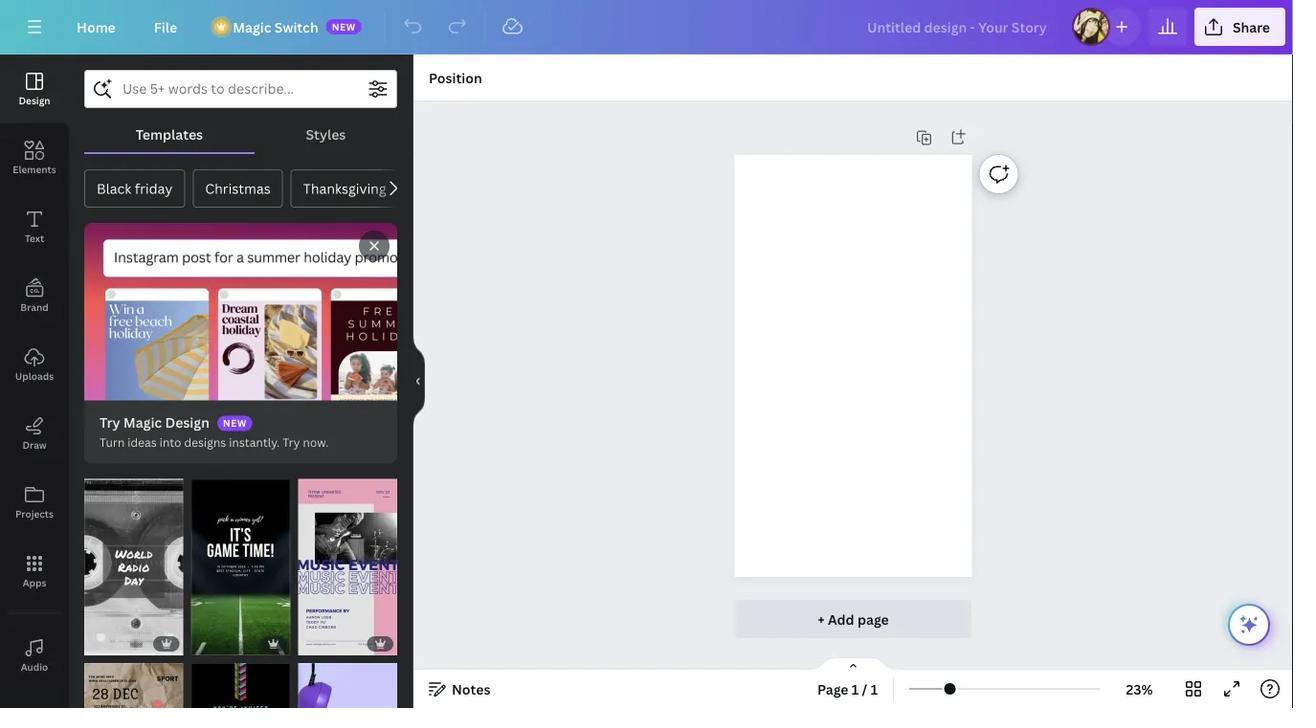Task type: vqa. For each thing, say whether or not it's contained in the screenshot.
the leftmost with
no



Task type: describe. For each thing, give the bounding box(es) containing it.
page
[[817, 680, 849, 698]]

/
[[862, 680, 868, 698]]

text button
[[0, 192, 69, 261]]

thanksgiving
[[303, 179, 386, 198]]

it's game time instagram story image
[[191, 479, 290, 656]]

hide image
[[413, 335, 425, 427]]

audio button
[[0, 621, 69, 690]]

now.
[[303, 435, 329, 450]]

1 1 from the left
[[852, 680, 859, 698]]

1 horizontal spatial try
[[283, 435, 300, 450]]

notes
[[452, 680, 491, 698]]

videos image
[[0, 690, 69, 708]]

23%
[[1126, 680, 1153, 698]]

design button
[[0, 55, 69, 123]]

elegant music playlist - instagram story image
[[298, 663, 397, 708]]

Use 5+ words to describe... search field
[[123, 71, 359, 107]]

side panel tab list
[[0, 55, 69, 708]]

black neon game party invitation your story group
[[191, 652, 290, 708]]

projects button
[[0, 468, 69, 537]]

magic inside 'main' menu bar
[[233, 18, 271, 36]]

position button
[[421, 62, 490, 93]]

ideas
[[127, 435, 157, 450]]

templates button
[[84, 116, 254, 152]]

new inside 'main' menu bar
[[332, 20, 356, 33]]

add
[[828, 610, 854, 628]]

templates
[[136, 125, 203, 143]]

christmas
[[205, 179, 271, 198]]

apps
[[23, 576, 46, 589]]

black friday button
[[84, 169, 185, 208]]

magic switch
[[233, 18, 318, 36]]

brand button
[[0, 261, 69, 330]]

turn ideas into designs instantly. try now.
[[100, 435, 329, 450]]

christmas button
[[193, 169, 283, 208]]

design inside button
[[19, 94, 50, 107]]

Design title text field
[[852, 8, 1064, 46]]

thanksgiving button
[[291, 169, 399, 208]]

position
[[429, 68, 482, 87]]

show pages image
[[807, 657, 899, 672]]

elegant music playlist - instagram story group
[[298, 652, 397, 708]]

styles button
[[254, 116, 397, 152]]

0 horizontal spatial try
[[100, 414, 120, 432]]



Task type: locate. For each thing, give the bounding box(es) containing it.
1 horizontal spatial 1
[[871, 680, 878, 698]]

1 vertical spatial try
[[283, 435, 300, 450]]

draw
[[22, 438, 47, 451]]

switch
[[275, 18, 318, 36]]

pink and white modern geometric music event instagram story group
[[298, 468, 397, 656]]

0 horizontal spatial new
[[223, 417, 247, 430]]

0 vertical spatial design
[[19, 94, 50, 107]]

file button
[[139, 8, 193, 46]]

0 horizontal spatial design
[[19, 94, 50, 107]]

1
[[852, 680, 859, 698], [871, 680, 878, 698]]

design
[[19, 94, 50, 107], [165, 414, 210, 432]]

black friday
[[97, 179, 173, 198]]

new up instantly.
[[223, 417, 247, 430]]

+
[[818, 610, 825, 628]]

1 left /
[[852, 680, 859, 698]]

page
[[858, 610, 889, 628]]

designs
[[184, 435, 226, 450]]

new
[[332, 20, 356, 33], [223, 417, 247, 430]]

magic up 'ideas' at the bottom of the page
[[123, 414, 162, 432]]

0 vertical spatial magic
[[233, 18, 271, 36]]

1 horizontal spatial magic
[[233, 18, 271, 36]]

try
[[100, 414, 120, 432], [283, 435, 300, 450]]

new right switch
[[332, 20, 356, 33]]

0 vertical spatial try
[[100, 414, 120, 432]]

uploads
[[15, 369, 54, 382]]

+ add page
[[818, 610, 889, 628]]

try left the now.
[[283, 435, 300, 450]]

1 right /
[[871, 680, 878, 698]]

1 vertical spatial magic
[[123, 414, 162, 432]]

share
[[1233, 18, 1270, 36]]

text
[[25, 232, 44, 245]]

uploads button
[[0, 330, 69, 399]]

turn
[[100, 435, 125, 450]]

home
[[77, 18, 116, 36]]

0 horizontal spatial 1
[[852, 680, 859, 698]]

audio
[[21, 660, 48, 673]]

1 horizontal spatial design
[[165, 414, 210, 432]]

elements
[[13, 163, 56, 176]]

pink and white modern geometric music event instagram story image
[[298, 479, 397, 656]]

brand
[[20, 301, 49, 313]]

draw button
[[0, 399, 69, 468]]

+ add page button
[[735, 600, 972, 638]]

styles
[[306, 125, 346, 143]]

moccasin motivational athletics basketball instagram story group
[[84, 652, 183, 708]]

share button
[[1194, 8, 1286, 46]]

home link
[[61, 8, 131, 46]]

magic left switch
[[233, 18, 271, 36]]

page 1 / 1
[[817, 680, 878, 698]]

magic
[[233, 18, 271, 36], [123, 414, 162, 432]]

main menu bar
[[0, 0, 1293, 55]]

notes button
[[421, 674, 498, 704]]

2 1 from the left
[[871, 680, 878, 698]]

23% button
[[1108, 674, 1171, 704]]

try magic design
[[100, 414, 210, 432]]

try up turn
[[100, 414, 120, 432]]

instantly.
[[229, 435, 280, 450]]

canva assistant image
[[1238, 614, 1261, 637]]

1 vertical spatial new
[[223, 417, 247, 430]]

design up into
[[165, 414, 210, 432]]

black and white radio cassette world radio day instagram story group
[[84, 468, 183, 656]]

moccasin motivational athletics basketball instagram story image
[[84, 663, 183, 708]]

apps button
[[0, 537, 69, 606]]

it's game time instagram story group
[[191, 468, 290, 656]]

elements button
[[0, 123, 69, 192]]

black and white radio cassette world radio day instagram story image
[[84, 479, 183, 656]]

0 vertical spatial new
[[332, 20, 356, 33]]

0 horizontal spatial magic
[[123, 414, 162, 432]]

1 horizontal spatial new
[[332, 20, 356, 33]]

1 vertical spatial design
[[165, 414, 210, 432]]

into
[[159, 435, 181, 450]]

black
[[97, 179, 131, 198]]

projects
[[15, 507, 54, 520]]

black neon game party invitation your story image
[[191, 663, 290, 708]]

design up the elements button
[[19, 94, 50, 107]]

instagram post for a summer holiday promo image
[[84, 223, 397, 401]]

friday
[[135, 179, 173, 198]]

file
[[154, 18, 177, 36]]



